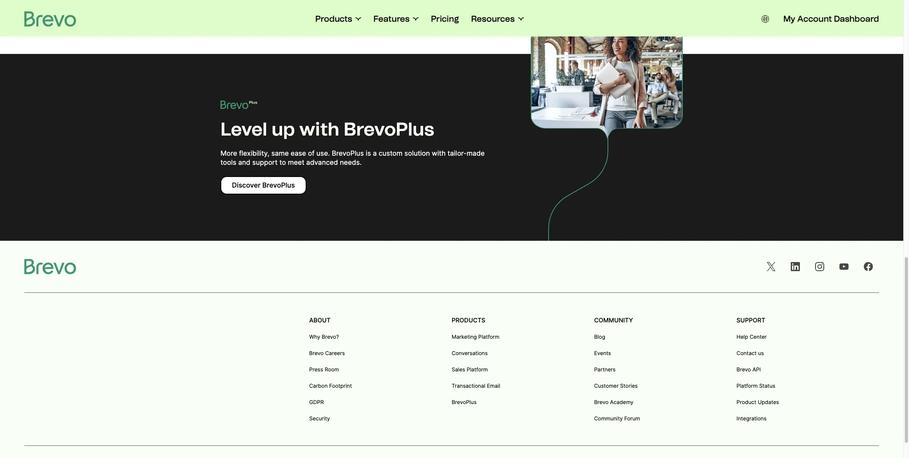 Task type: describe. For each thing, give the bounding box(es) containing it.
same
[[272, 150, 289, 158]]

events link
[[595, 350, 612, 358]]

and
[[239, 159, 251, 167]]

community forum link
[[595, 416, 641, 423]]

instagram image
[[816, 263, 825, 272]]

cta image image
[[531, 24, 684, 139]]

advanced
[[307, 159, 338, 167]]

stories
[[621, 383, 638, 390]]

dashboard
[[835, 14, 880, 24]]

is
[[366, 150, 371, 158]]

footprint
[[330, 383, 352, 390]]

contact us
[[737, 351, 765, 357]]

sales platform link
[[452, 367, 488, 374]]

us
[[759, 351, 765, 357]]

button image
[[762, 15, 770, 23]]

platform for marketing platform
[[479, 334, 500, 341]]

discover brevoplus
[[232, 182, 295, 190]]

conversations
[[452, 351, 488, 357]]

gdpr
[[310, 400, 324, 406]]

up
[[272, 118, 295, 140]]

center
[[750, 334, 767, 341]]

platform status
[[737, 383, 776, 390]]

pricing link
[[431, 14, 459, 24]]

features link
[[374, 14, 419, 24]]

products link
[[316, 14, 362, 24]]

2 vertical spatial platform
[[737, 383, 759, 390]]

carbon footprint
[[310, 383, 352, 390]]

my account dashboard link
[[784, 14, 880, 24]]

support
[[253, 159, 278, 167]]

updates
[[759, 400, 780, 406]]

brevo academy link
[[595, 399, 634, 407]]

support
[[737, 317, 766, 325]]

marketing platform link
[[452, 334, 500, 341]]

forum
[[625, 416, 641, 422]]

brevoplus link
[[452, 399, 477, 407]]

with inside more flexibility, same ease of use. brevoplus is a custom solution with tailor-made tools and support to meet advanced needs.
[[432, 150, 446, 158]]

community forum
[[595, 416, 641, 422]]

community
[[595, 416, 623, 422]]

careers
[[325, 351, 345, 357]]

resources
[[472, 14, 515, 24]]

transactional email
[[452, 383, 501, 390]]

tools
[[221, 159, 237, 167]]

0 horizontal spatial with
[[300, 118, 340, 140]]

my
[[784, 14, 796, 24]]

brevoplus inside more flexibility, same ease of use. brevoplus is a custom solution with tailor-made tools and support to meet advanced needs.
[[332, 150, 364, 158]]

made
[[467, 150, 485, 158]]

carbon footprint link
[[310, 383, 352, 390]]

email
[[487, 383, 501, 390]]

discover brevoplus button
[[221, 177, 307, 195]]

pricing
[[431, 14, 459, 24]]

account
[[798, 14, 833, 24]]

partners link
[[595, 367, 616, 374]]

status
[[760, 383, 776, 390]]

brevoplus inside button
[[263, 182, 295, 190]]

product updates
[[737, 400, 780, 406]]

tailor-
[[448, 150, 467, 158]]

product updates link
[[737, 399, 780, 407]]

press room
[[310, 367, 339, 373]]

brevoplus up custom
[[344, 118, 435, 140]]

help center link
[[737, 334, 767, 341]]

products
[[452, 317, 486, 325]]

help center
[[737, 334, 767, 341]]

more flexibility, same ease of use. brevoplus is a custom solution with tailor-made tools and support to meet advanced needs.
[[221, 150, 485, 167]]

flexibility,
[[239, 150, 270, 158]]

why brevo?
[[310, 334, 339, 341]]

brevoplus down transactional
[[452, 400, 477, 406]]

needs.
[[340, 159, 362, 167]]

to
[[280, 159, 286, 167]]

level
[[221, 118, 267, 140]]

press room link
[[310, 367, 339, 374]]

resources link
[[472, 14, 524, 24]]

marketing
[[452, 334, 477, 341]]

security
[[310, 416, 330, 422]]

products
[[316, 14, 353, 24]]

my account dashboard
[[784, 14, 880, 24]]

brevo api link
[[737, 367, 762, 374]]



Task type: vqa. For each thing, say whether or not it's contained in the screenshot.


Task type: locate. For each thing, give the bounding box(es) containing it.
ease
[[291, 150, 306, 158]]

room
[[325, 367, 339, 373]]

security link
[[310, 416, 330, 423]]

platform down the brevo api link
[[737, 383, 759, 390]]

brevoplus up the needs.
[[332, 150, 364, 158]]

transactional email link
[[452, 383, 501, 390]]

meet
[[288, 159, 305, 167]]

customer stories
[[595, 383, 638, 390]]

0 vertical spatial brevo
[[310, 351, 324, 357]]

level up with brevoplus
[[221, 118, 435, 140]]

blog link
[[595, 334, 606, 341]]

brevo for brevo api
[[737, 367, 752, 373]]

brevo up press
[[310, 351, 324, 357]]

brevoplus
[[344, 118, 435, 140], [332, 150, 364, 158], [263, 182, 295, 190], [452, 400, 477, 406]]

linkedin image
[[792, 263, 801, 272]]

1 vertical spatial brevo
[[737, 367, 752, 373]]

1 horizontal spatial with
[[432, 150, 446, 158]]

features
[[374, 14, 410, 24]]

academy
[[611, 400, 634, 406]]

blog
[[595, 334, 606, 341]]

0 vertical spatial platform
[[479, 334, 500, 341]]

events
[[595, 351, 612, 357]]

api
[[753, 367, 762, 373]]

platform status link
[[737, 383, 776, 390]]

discover
[[232, 182, 261, 190]]

brevo down customer
[[595, 400, 609, 406]]

platform inside 'link'
[[467, 367, 488, 373]]

0 horizontal spatial brevo
[[310, 351, 324, 357]]

brevo for brevo academy
[[595, 400, 609, 406]]

more
[[221, 150, 237, 158]]

brevo for brevo careers
[[310, 351, 324, 357]]

platform for sales platform
[[467, 367, 488, 373]]

of
[[308, 150, 315, 158]]

contact
[[737, 351, 757, 357]]

transactional
[[452, 383, 486, 390]]

brevo careers
[[310, 351, 345, 357]]

solution
[[405, 150, 430, 158]]

contact us link
[[737, 350, 765, 358]]

marketing platform
[[452, 334, 500, 341]]

brevo?
[[322, 334, 339, 341]]

platform
[[479, 334, 500, 341], [467, 367, 488, 373], [737, 383, 759, 390]]

0 vertical spatial brevo image
[[24, 11, 76, 27]]

brevo image
[[24, 11, 76, 27], [221, 100, 258, 110], [24, 260, 76, 275]]

2 vertical spatial brevo
[[595, 400, 609, 406]]

brevo academy
[[595, 400, 634, 406]]

a
[[373, 150, 377, 158]]

1 vertical spatial with
[[432, 150, 446, 158]]

integrations
[[737, 416, 767, 422]]

1 vertical spatial brevo image
[[221, 100, 258, 110]]

brevo careers link
[[310, 350, 345, 358]]

with up use.
[[300, 118, 340, 140]]

sales platform
[[452, 367, 488, 373]]

1 horizontal spatial brevo
[[595, 400, 609, 406]]

carbon
[[310, 383, 328, 390]]

2 vertical spatial brevo image
[[24, 260, 76, 275]]

youtube image
[[840, 263, 849, 272]]

customer stories link
[[595, 383, 638, 390]]

twitter image
[[767, 263, 776, 272]]

sales
[[452, 367, 466, 373]]

about
[[310, 317, 331, 325]]

gdpr link
[[310, 399, 324, 407]]

community
[[595, 317, 634, 325]]

2 horizontal spatial brevo
[[737, 367, 752, 373]]

platform right marketing
[[479, 334, 500, 341]]

0 vertical spatial with
[[300, 118, 340, 140]]

product
[[737, 400, 757, 406]]

with
[[300, 118, 340, 140], [432, 150, 446, 158]]

conversations link
[[452, 350, 488, 358]]

brevo api
[[737, 367, 762, 373]]

integrations link
[[737, 416, 767, 423]]

press
[[310, 367, 323, 373]]

platform up transactional email
[[467, 367, 488, 373]]

brevoplus down to
[[263, 182, 295, 190]]

why brevo? link
[[310, 334, 339, 341]]

customer
[[595, 383, 619, 390]]

1 vertical spatial platform
[[467, 367, 488, 373]]

brevo left the api
[[737, 367, 752, 373]]

help
[[737, 334, 749, 341]]

with left tailor-
[[432, 150, 446, 158]]

partners
[[595, 367, 616, 373]]

facebook image
[[865, 263, 874, 272]]

why
[[310, 334, 321, 341]]

use.
[[317, 150, 330, 158]]

brevo
[[310, 351, 324, 357], [737, 367, 752, 373], [595, 400, 609, 406]]



